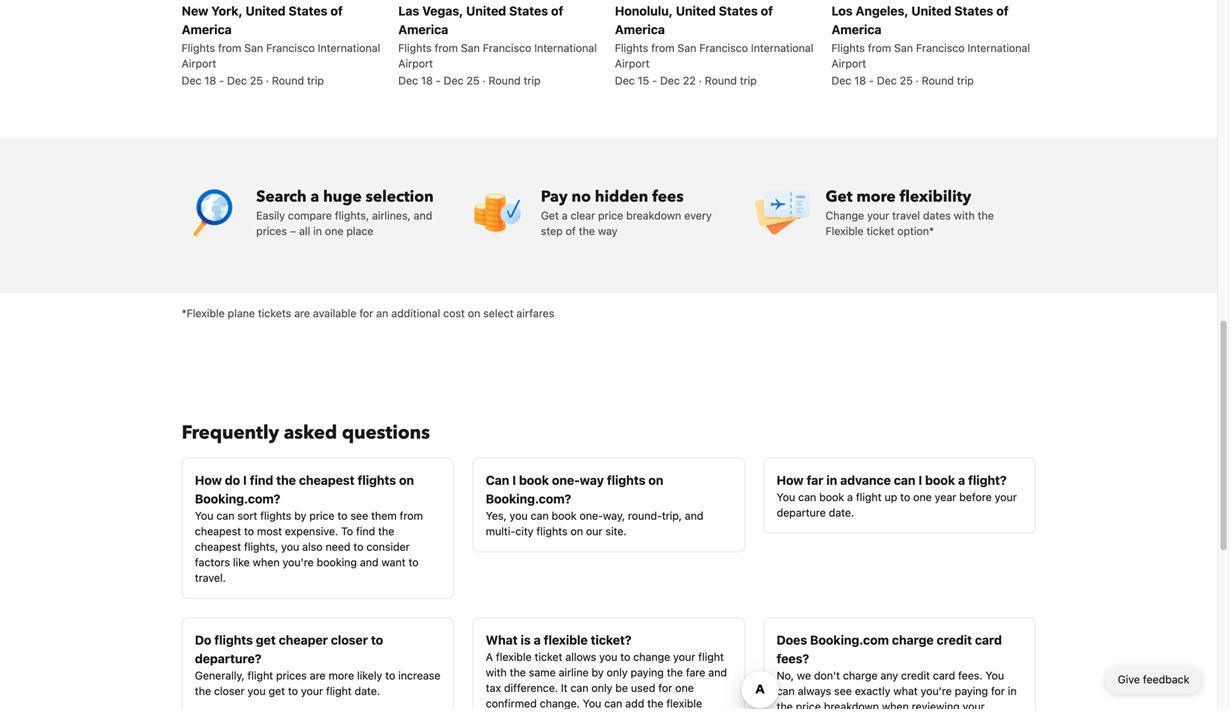 Task type: describe. For each thing, give the bounding box(es) containing it.
honolulu,
[[615, 3, 673, 18]]

honolulu, united states of america flights from san francisco international airport dec 15 - dec 22 · round trip
[[615, 3, 814, 87]]

to down the sort
[[244, 525, 254, 538]]

*flexible
[[182, 307, 225, 320]]

to right want
[[409, 556, 419, 569]]

can
[[486, 473, 510, 488]]

america for los
[[832, 22, 882, 37]]

0 horizontal spatial find
[[250, 473, 273, 488]]

expensive.
[[285, 525, 338, 538]]

departure?
[[195, 652, 262, 667]]

international for new york, united states of america
[[318, 42, 380, 54]]

how do i find the cheapest flights on booking.com? you can sort flights by price to see them from cheapest to most expensive. to find the cheapest flights, you also need to consider factors like when you're booking and want to travel.
[[195, 473, 423, 585]]

flight inside what is a flexible ticket? a flexible ticket allows you to change your flight with the same airline by only paying the fare and tax difference. it can only be used for one confirmed change. you can add the flexi
[[698, 651, 724, 664]]

give feedback button
[[1106, 666, 1202, 694]]

of for los angeles, united states of america
[[997, 3, 1009, 18]]

flights, inside 'how do i find the cheapest flights on booking.com? you can sort flights by price to see them from cheapest to most expensive. to find the cheapest flights, you also need to consider factors like when you're booking and want to travel.'
[[244, 541, 278, 554]]

4 dec from the left
[[444, 74, 464, 87]]

airport inside honolulu, united states of america flights from san francisco international airport dec 15 - dec 22 · round trip
[[615, 57, 650, 70]]

travel
[[892, 209, 920, 222]]

18 for los angeles, united states of america
[[855, 74, 866, 87]]

you inside can i book one-way flights on booking.com? yes, you can book one-way, round-trip, and multi-city flights on our site.
[[510, 510, 528, 523]]

flights up way,
[[607, 473, 646, 488]]

compare
[[288, 209, 332, 222]]

los angeles, united states of america flights from san francisco international airport dec 18 - dec 25 · round trip
[[832, 3, 1030, 87]]

fees
[[652, 186, 684, 208]]

flights up them
[[358, 473, 396, 488]]

2 dec from the left
[[227, 74, 247, 87]]

fare
[[686, 667, 706, 680]]

the inside pay no hidden fees get a clear price breakdown every step of the way
[[579, 225, 595, 238]]

flight?
[[968, 473, 1007, 488]]

0 horizontal spatial for
[[359, 307, 373, 320]]

ticket?
[[591, 633, 632, 648]]

it
[[561, 682, 568, 695]]

your inside the get more flexibility change your travel dates with the flexible ticket option*
[[867, 209, 890, 222]]

hidden
[[595, 186, 648, 208]]

new york, united states of america flights from san francisco international airport dec 18 - dec 25 · round trip
[[182, 3, 380, 87]]

your inside how far in advance can i book a flight? you can book a flight up to one year before your departure date.
[[995, 491, 1017, 504]]

flexibility
[[900, 186, 972, 208]]

available
[[313, 307, 357, 320]]

round for new york, united states of america
[[272, 74, 304, 87]]

yes,
[[486, 510, 507, 523]]

used
[[631, 682, 656, 695]]

advance
[[840, 473, 891, 488]]

flight inside how far in advance can i book a flight? you can book a flight up to one year before your departure date.
[[856, 491, 882, 504]]

your inside what is a flexible ticket? a flexible ticket allows you to change your flight with the same airline by only paying the fare and tax difference. it can only be used for one confirmed change. you can add the flexi
[[673, 651, 696, 664]]

to down cheaper
[[288, 685, 298, 698]]

airport for los angeles, united states of america
[[832, 57, 866, 70]]

- for new york, united states of america
[[219, 74, 224, 87]]

and inside what is a flexible ticket? a flexible ticket allows you to change your flight with the same airline by only paying the fare and tax difference. it can only be used for one confirmed change. you can add the flexi
[[709, 667, 727, 680]]

you're
[[921, 685, 952, 698]]

i inside can i book one-way flights on booking.com? yes, you can book one-way, round-trip, and multi-city flights on our site.
[[512, 473, 516, 488]]

way inside pay no hidden fees get a clear price breakdown every step of the way
[[598, 225, 618, 238]]

trip for new york, united states of america
[[307, 74, 324, 87]]

how far in advance can i book a flight? you can book a flight up to one year before your departure date.
[[777, 473, 1017, 520]]

tickets
[[258, 307, 291, 320]]

to up to on the bottom left of the page
[[338, 510, 348, 523]]

we
[[797, 670, 811, 683]]

airlines,
[[372, 209, 411, 222]]

does
[[777, 633, 807, 648]]

to inside how far in advance can i book a flight? you can book a flight up to one year before your departure date.
[[900, 491, 911, 504]]

flight down departure? on the left bottom of page
[[248, 670, 273, 683]]

fees.
[[958, 670, 983, 683]]

francisco for los angeles, united states of america
[[916, 42, 965, 54]]

flexible
[[826, 225, 864, 238]]

what
[[486, 633, 518, 648]]

the left fare
[[667, 667, 683, 680]]

pay
[[541, 186, 568, 208]]

united for new
[[246, 3, 286, 18]]

flights up most
[[260, 510, 291, 523]]

flights right "city"
[[537, 525, 568, 538]]

multi-
[[486, 525, 516, 538]]

search a huge selection easily compare flights, airlines, and prices – all in one place
[[256, 186, 434, 238]]

*flexible plane tickets are available for an additional cost on select airfares
[[182, 307, 555, 320]]

want
[[382, 556, 406, 569]]

do flights get cheaper closer to departure? generally, flight prices are more likely to increase the closer you get to your flight date.
[[195, 633, 441, 698]]

date. inside do flights get cheaper closer to departure? generally, flight prices are more likely to increase the closer you get to your flight date.
[[355, 685, 380, 698]]

the inside "does booking.com charge credit card fees? no, we don't charge any credit card fees. you can always see exactly what you're paying for in the price breakdown when reviewing yo"
[[777, 701, 793, 710]]

1 vertical spatial find
[[356, 525, 375, 538]]

is
[[521, 633, 531, 648]]

one inside how far in advance can i book a flight? you can book a flight up to one year before your departure date.
[[913, 491, 932, 504]]

can inside can i book one-way flights on booking.com? yes, you can book one-way, round-trip, and multi-city flights on our site.
[[531, 510, 549, 523]]

united for las
[[466, 3, 506, 18]]

also
[[302, 541, 323, 554]]

new
[[182, 3, 208, 18]]

difference.
[[504, 682, 558, 695]]

25 for vegas,
[[467, 74, 480, 87]]

york,
[[211, 3, 243, 18]]

22
[[683, 74, 696, 87]]

on right the "cost"
[[468, 307, 480, 320]]

to right likely
[[385, 670, 395, 683]]

with inside what is a flexible ticket? a flexible ticket allows you to change your flight with the same airline by only paying the fare and tax difference. it can only be used for one confirmed change. you can add the flexi
[[486, 667, 507, 680]]

trip for las vegas, united states of america
[[524, 74, 541, 87]]

to
[[341, 525, 353, 538]]

before
[[960, 491, 992, 504]]

of inside pay no hidden fees get a clear price breakdown every step of the way
[[566, 225, 576, 238]]

booking.com? inside can i book one-way flights on booking.com? yes, you can book one-way, round-trip, and multi-city flights on our site.
[[486, 492, 571, 507]]

book down far
[[819, 491, 844, 504]]

any
[[881, 670, 898, 683]]

far
[[807, 473, 824, 488]]

selection
[[366, 186, 434, 208]]

more inside the get more flexibility change your travel dates with the flexible ticket option*
[[857, 186, 896, 208]]

in inside 'search a huge selection easily compare flights, airlines, and prices – all in one place'
[[313, 225, 322, 238]]

most
[[257, 525, 282, 538]]

one inside 'search a huge selection easily compare flights, airlines, and prices – all in one place'
[[325, 225, 344, 238]]

you inside 'how do i find the cheapest flights on booking.com? you can sort flights by price to see them from cheapest to most expensive. to find the cheapest flights, you also need to consider factors like when you're booking and want to travel.'
[[281, 541, 299, 554]]

· inside honolulu, united states of america flights from san francisco international airport dec 15 - dec 22 · round trip
[[699, 74, 702, 87]]

the inside the get more flexibility change your travel dates with the flexible ticket option*
[[978, 209, 994, 222]]

america for new
[[182, 22, 232, 37]]

you inside how far in advance can i book a flight? you can book a flight up to one year before your departure date.
[[777, 491, 796, 504]]

clear
[[571, 209, 595, 222]]

1 horizontal spatial card
[[975, 633, 1002, 648]]

flights, inside 'search a huge selection easily compare flights, airlines, and prices – all in one place'
[[335, 209, 369, 222]]

get inside the get more flexibility change your travel dates with the flexible ticket option*
[[826, 186, 853, 208]]

from for las
[[435, 42, 458, 54]]

do
[[195, 633, 211, 648]]

cost
[[443, 307, 465, 320]]

how for how do i find the cheapest flights on booking.com?
[[195, 473, 222, 488]]

feedback
[[1143, 674, 1190, 687]]

flights for las vegas, united states of america
[[398, 42, 432, 54]]

15
[[638, 74, 649, 87]]

booking.com
[[810, 633, 889, 648]]

add
[[625, 698, 644, 710]]

an
[[376, 307, 388, 320]]

1 vertical spatial get
[[269, 685, 285, 698]]

flight down cheaper
[[326, 685, 352, 698]]

- for las vegas, united states of america
[[436, 74, 441, 87]]

in inside "does booking.com charge credit card fees? no, we don't charge any credit card fees. you can always see exactly what you're paying for in the price breakdown when reviewing yo"
[[1008, 685, 1017, 698]]

price inside 'how do i find the cheapest flights on booking.com? you can sort flights by price to see them from cheapest to most expensive. to find the cheapest flights, you also need to consider factors like when you're booking and want to travel.'
[[309, 510, 335, 523]]

los
[[832, 3, 853, 18]]

the inside do flights get cheaper closer to departure? generally, flight prices are more likely to increase the closer you get to your flight date.
[[195, 685, 211, 698]]

one inside what is a flexible ticket? a flexible ticket allows you to change your flight with the same airline by only paying the fare and tax difference. it can only be used for one confirmed change. you can add the flexi
[[675, 682, 694, 695]]

breakdown inside pay no hidden fees get a clear price breakdown every step of the way
[[626, 209, 682, 222]]

on inside 'how do i find the cheapest flights on booking.com? you can sort flights by price to see them from cheapest to most expensive. to find the cheapest flights, you also need to consider factors like when you're booking and want to travel.'
[[399, 473, 414, 488]]

1 vertical spatial one-
[[580, 510, 603, 523]]

you're
[[283, 556, 314, 569]]

can right it
[[571, 682, 589, 695]]

see inside "does booking.com charge credit card fees? no, we don't charge any credit card fees. you can always see exactly what you're paying for in the price breakdown when reviewing yo"
[[834, 685, 852, 698]]

don't
[[814, 670, 840, 683]]

frequently
[[182, 421, 279, 446]]

united inside honolulu, united states of america flights from san francisco international airport dec 15 - dec 22 · round trip
[[676, 3, 716, 18]]

same
[[529, 667, 556, 680]]

trip inside honolulu, united states of america flights from san francisco international airport dec 15 - dec 22 · round trip
[[740, 74, 757, 87]]

date. inside how far in advance can i book a flight? you can book a flight up to one year before your departure date.
[[829, 507, 854, 520]]

from for los
[[868, 42, 891, 54]]

confirmed
[[486, 698, 537, 710]]

can inside "does booking.com charge credit card fees? no, we don't charge any credit card fees. you can always see exactly what you're paying for in the price breakdown when reviewing yo"
[[777, 685, 795, 698]]

are inside do flights get cheaper closer to departure? generally, flight prices are more likely to increase the closer you get to your flight date.
[[310, 670, 326, 683]]

0 horizontal spatial closer
[[214, 685, 245, 698]]

easily
[[256, 209, 285, 222]]

on left our
[[571, 525, 583, 538]]

give
[[1118, 674, 1140, 687]]

breakdown inside "does booking.com charge credit card fees? no, we don't charge any credit card fees. you can always see exactly what you're paying for in the price breakdown when reviewing yo"
[[824, 701, 879, 710]]

all
[[299, 225, 310, 238]]

our
[[586, 525, 603, 538]]

san for los
[[894, 42, 913, 54]]

in inside how far in advance can i book a flight? you can book a flight up to one year before your departure date.
[[827, 473, 838, 488]]

book left way,
[[552, 510, 577, 523]]

with inside the get more flexibility change your travel dates with the flexible ticket option*
[[954, 209, 975, 222]]

8 dec from the left
[[877, 74, 897, 87]]

booking.com? inside 'how do i find the cheapest flights on booking.com? you can sort flights by price to see them from cheapest to most expensive. to find the cheapest flights, you also need to consider factors like when you're booking and want to travel.'
[[195, 492, 280, 507]]

you inside do flights get cheaper closer to departure? generally, flight prices are more likely to increase the closer you get to your flight date.
[[248, 685, 266, 698]]

more inside do flights get cheaper closer to departure? generally, flight prices are more likely to increase the closer you get to your flight date.
[[329, 670, 354, 683]]

ticket inside the get more flexibility change your travel dates with the flexible ticket option*
[[867, 225, 895, 238]]

san inside honolulu, united states of america flights from san francisco international airport dec 15 - dec 22 · round trip
[[678, 42, 697, 54]]

fees?
[[777, 652, 809, 667]]

francisco for las vegas, united states of america
[[483, 42, 532, 54]]

give feedback
[[1118, 674, 1190, 687]]

states for las vegas, united states of america
[[509, 3, 548, 18]]

the down frequently asked questions
[[276, 473, 296, 488]]

on up round- on the bottom of page
[[649, 473, 664, 488]]

every
[[684, 209, 712, 222]]

i inside 'how do i find the cheapest flights on booking.com? you can sort flights by price to see them from cheapest to most expensive. to find the cheapest flights, you also need to consider factors like when you're booking and want to travel.'
[[243, 473, 247, 488]]

–
[[290, 225, 296, 238]]

can up departure
[[798, 491, 817, 504]]

a down advance
[[847, 491, 853, 504]]

year
[[935, 491, 957, 504]]

to up likely
[[371, 633, 383, 648]]

questions
[[342, 421, 430, 446]]

a inside what is a flexible ticket? a flexible ticket allows you to change your flight with the same airline by only paying the fare and tax difference. it can only be used for one confirmed change. you can add the flexi
[[534, 633, 541, 648]]

pay no hidden fees get a clear price breakdown every step of the way
[[541, 186, 712, 238]]

can i book one-way flights on booking.com? yes, you can book one-way, round-trip, and multi-city flights on our site.
[[486, 473, 704, 538]]

airfares
[[517, 307, 555, 320]]

can up up
[[894, 473, 916, 488]]

no
[[572, 186, 591, 208]]

a inside 'search a huge selection easily compare flights, airlines, and prices – all in one place'
[[311, 186, 319, 208]]

way inside can i book one-way flights on booking.com? yes, you can book one-way, round-trip, and multi-city flights on our site.
[[580, 473, 604, 488]]

- inside honolulu, united states of america flights from san francisco international airport dec 15 - dec 22 · round trip
[[652, 74, 657, 87]]

paying inside what is a flexible ticket? a flexible ticket allows you to change your flight with the same airline by only paying the fare and tax difference. it can only be used for one confirmed change. you can add the flexi
[[631, 667, 664, 680]]

i inside how far in advance can i book a flight? you can book a flight up to one year before your departure date.
[[919, 473, 922, 488]]



Task type: locate. For each thing, give the bounding box(es) containing it.
1 vertical spatial see
[[834, 685, 852, 698]]

i right advance
[[919, 473, 922, 488]]

3 francisco from the left
[[700, 42, 748, 54]]

· inside los angeles, united states of america flights from san francisco international airport dec 18 - dec 25 · round trip
[[916, 74, 919, 87]]

0 horizontal spatial charge
[[843, 670, 878, 683]]

2 i from the left
[[512, 473, 516, 488]]

search
[[256, 186, 307, 208]]

0 vertical spatial in
[[313, 225, 322, 238]]

how left far
[[777, 473, 804, 488]]

1 vertical spatial with
[[486, 667, 507, 680]]

1 how from the left
[[195, 473, 222, 488]]

3 - from the left
[[652, 74, 657, 87]]

when right like
[[253, 556, 280, 569]]

you up departure
[[777, 491, 796, 504]]

book up year
[[925, 473, 955, 488]]

flights
[[358, 473, 396, 488], [607, 473, 646, 488], [260, 510, 291, 523], [537, 525, 568, 538], [214, 633, 253, 648]]

one left year
[[913, 491, 932, 504]]

book right 'can'
[[519, 473, 549, 488]]

18
[[205, 74, 216, 87], [421, 74, 433, 87], [855, 74, 866, 87]]

up
[[885, 491, 898, 504]]

- inside los angeles, united states of america flights from san francisco international airport dec 18 - dec 25 · round trip
[[869, 74, 874, 87]]

america inside los angeles, united states of america flights from san francisco international airport dec 18 - dec 25 · round trip
[[832, 22, 882, 37]]

0 horizontal spatial when
[[253, 556, 280, 569]]

0 vertical spatial flights,
[[335, 209, 369, 222]]

3 flights from the left
[[615, 42, 648, 54]]

0 horizontal spatial with
[[486, 667, 507, 680]]

1 horizontal spatial flights,
[[335, 209, 369, 222]]

0 vertical spatial ticket
[[867, 225, 895, 238]]

francisco for new york, united states of america
[[266, 42, 315, 54]]

1 horizontal spatial credit
[[937, 633, 972, 648]]

2 horizontal spatial one
[[913, 491, 932, 504]]

1 horizontal spatial closer
[[331, 633, 368, 648]]

3 round from the left
[[705, 74, 737, 87]]

1 vertical spatial charge
[[843, 670, 878, 683]]

5 dec from the left
[[615, 74, 635, 87]]

1 vertical spatial when
[[882, 701, 909, 710]]

you left the sort
[[195, 510, 214, 523]]

change
[[633, 651, 670, 664]]

0 horizontal spatial card
[[933, 670, 955, 683]]

airport down los at the top
[[832, 57, 866, 70]]

3 trip from the left
[[740, 74, 757, 87]]

4 - from the left
[[869, 74, 874, 87]]

1 horizontal spatial flexible
[[544, 633, 588, 648]]

price inside pay no hidden fees get a clear price breakdown every step of the way
[[598, 209, 623, 222]]

round inside las vegas, united states of america flights from san francisco international airport dec 18 - dec 25 · round trip
[[489, 74, 521, 87]]

- for los angeles, united states of america
[[869, 74, 874, 87]]

4 america from the left
[[832, 22, 882, 37]]

2 horizontal spatial in
[[1008, 685, 1017, 698]]

international for las vegas, united states of america
[[534, 42, 597, 54]]

of inside los angeles, united states of america flights from san francisco international airport dec 18 - dec 25 · round trip
[[997, 3, 1009, 18]]

3 states from the left
[[719, 3, 758, 18]]

the
[[978, 209, 994, 222], [579, 225, 595, 238], [276, 473, 296, 488], [378, 525, 394, 538], [510, 667, 526, 680], [667, 667, 683, 680], [195, 685, 211, 698], [647, 698, 664, 710], [777, 701, 793, 710]]

the up "consider"
[[378, 525, 394, 538]]

25 inside the new york, united states of america flights from san francisco international airport dec 18 - dec 25 · round trip
[[250, 74, 263, 87]]

0 horizontal spatial more
[[329, 670, 354, 683]]

frequently asked questions
[[182, 421, 430, 446]]

3 · from the left
[[699, 74, 702, 87]]

plane
[[228, 307, 255, 320]]

flights for los angeles, united states of america
[[832, 42, 865, 54]]

you inside "does booking.com charge credit card fees? no, we don't charge any credit card fees. you can always see exactly what you're paying for in the price breakdown when reviewing yo"
[[986, 670, 1004, 683]]

2 international from the left
[[534, 42, 597, 54]]

2 horizontal spatial i
[[919, 473, 922, 488]]

price up expensive.
[[309, 510, 335, 523]]

san inside los angeles, united states of america flights from san francisco international airport dec 18 - dec 25 · round trip
[[894, 42, 913, 54]]

1 horizontal spatial ticket
[[867, 225, 895, 238]]

2 booking.com? from the left
[[486, 492, 571, 507]]

you down departure? on the left bottom of page
[[248, 685, 266, 698]]

0 vertical spatial prices
[[256, 225, 287, 238]]

dec left 15 in the right of the page
[[615, 74, 635, 87]]

from inside 'how do i find the cheapest flights on booking.com? you can sort flights by price to see them from cheapest to most expensive. to find the cheapest flights, you also need to consider factors like when you're booking and want to travel.'
[[400, 510, 423, 523]]

2 horizontal spatial for
[[991, 685, 1005, 698]]

your up fare
[[673, 651, 696, 664]]

2 airport from the left
[[398, 57, 433, 70]]

from inside los angeles, united states of america flights from san francisco international airport dec 18 - dec 25 · round trip
[[868, 42, 891, 54]]

a up compare
[[311, 186, 319, 208]]

can down be
[[604, 698, 623, 710]]

0 horizontal spatial flexible
[[496, 651, 532, 664]]

how left do
[[195, 473, 222, 488]]

international inside the new york, united states of america flights from san francisco international airport dec 18 - dec 25 · round trip
[[318, 42, 380, 54]]

0 horizontal spatial 18
[[205, 74, 216, 87]]

3 18 from the left
[[855, 74, 866, 87]]

how inside how far in advance can i book a flight? you can book a flight up to one year before your departure date.
[[777, 473, 804, 488]]

you right change.
[[583, 698, 602, 710]]

of inside las vegas, united states of america flights from san francisco international airport dec 18 - dec 25 · round trip
[[551, 3, 563, 18]]

airport inside las vegas, united states of america flights from san francisco international airport dec 18 - dec 25 · round trip
[[398, 57, 433, 70]]

america inside the new york, united states of america flights from san francisco international airport dec 18 - dec 25 · round trip
[[182, 22, 232, 37]]

the up difference.
[[510, 667, 526, 680]]

i right 'can'
[[512, 473, 516, 488]]

states inside the new york, united states of america flights from san francisco international airport dec 18 - dec 25 · round trip
[[289, 3, 328, 18]]

be
[[616, 682, 628, 695]]

more left likely
[[329, 670, 354, 683]]

one
[[325, 225, 344, 238], [913, 491, 932, 504], [675, 682, 694, 695]]

city
[[516, 525, 534, 538]]

factors
[[195, 556, 230, 569]]

0 vertical spatial when
[[253, 556, 280, 569]]

prices for huge
[[256, 225, 287, 238]]

0 vertical spatial charge
[[892, 633, 934, 648]]

price down always
[[796, 701, 821, 710]]

2 - from the left
[[436, 74, 441, 87]]

trip
[[307, 74, 324, 87], [524, 74, 541, 87], [740, 74, 757, 87], [957, 74, 974, 87]]

in
[[313, 225, 322, 238], [827, 473, 838, 488], [1008, 685, 1017, 698]]

only left be
[[592, 682, 613, 695]]

closer up likely
[[331, 633, 368, 648]]

1 horizontal spatial more
[[857, 186, 896, 208]]

a up before at the right bottom of the page
[[958, 473, 965, 488]]

1 vertical spatial credit
[[901, 670, 930, 683]]

from down "vegas,"
[[435, 42, 458, 54]]

1 vertical spatial paying
[[955, 685, 988, 698]]

- inside the new york, united states of america flights from san francisco international airport dec 18 - dec 25 · round trip
[[219, 74, 224, 87]]

by
[[294, 510, 307, 523], [592, 667, 604, 680]]

you
[[777, 491, 796, 504], [195, 510, 214, 523], [986, 670, 1004, 683], [583, 698, 602, 710]]

airport for las vegas, united states of america
[[398, 57, 433, 70]]

united inside los angeles, united states of america flights from san francisco international airport dec 18 - dec 25 · round trip
[[912, 3, 952, 18]]

to
[[900, 491, 911, 504], [338, 510, 348, 523], [244, 525, 254, 538], [354, 541, 364, 554], [409, 556, 419, 569], [371, 633, 383, 648], [620, 651, 631, 664], [385, 670, 395, 683], [288, 685, 298, 698]]

and right 'trip,'
[[685, 510, 704, 523]]

you inside what is a flexible ticket? a flexible ticket allows you to change your flight with the same airline by only paying the fare and tax difference. it can only be used for one confirmed change. you can add the flexi
[[599, 651, 618, 664]]

way up way,
[[580, 473, 604, 488]]

1 round from the left
[[272, 74, 304, 87]]

san for las
[[461, 42, 480, 54]]

francisco
[[266, 42, 315, 54], [483, 42, 532, 54], [700, 42, 748, 54], [916, 42, 965, 54]]

get
[[256, 633, 276, 648], [269, 685, 285, 698]]

0 vertical spatial are
[[294, 307, 310, 320]]

by inside 'how do i find the cheapest flights on booking.com? you can sort flights by price to see them from cheapest to most expensive. to find the cheapest flights, you also need to consider factors like when you're booking and want to travel.'
[[294, 510, 307, 523]]

0 vertical spatial get
[[256, 633, 276, 648]]

0 vertical spatial credit
[[937, 633, 972, 648]]

0 vertical spatial one
[[325, 225, 344, 238]]

to right need
[[354, 541, 364, 554]]

2 flights from the left
[[398, 42, 432, 54]]

0 horizontal spatial ticket
[[535, 651, 563, 664]]

of inside the new york, united states of america flights from san francisco international airport dec 18 - dec 25 · round trip
[[331, 3, 343, 18]]

airport
[[182, 57, 216, 70], [398, 57, 433, 70], [615, 57, 650, 70], [832, 57, 866, 70]]

2 vertical spatial cheapest
[[195, 541, 241, 554]]

a inside pay no hidden fees get a clear price breakdown every step of the way
[[562, 209, 568, 222]]

7 dec from the left
[[832, 74, 852, 87]]

0 horizontal spatial i
[[243, 473, 247, 488]]

round for las vegas, united states of america
[[489, 74, 521, 87]]

0 vertical spatial get
[[826, 186, 853, 208]]

for inside "does booking.com charge credit card fees? no, we don't charge any credit card fees. you can always see exactly what you're paying for in the price breakdown when reviewing yo"
[[991, 685, 1005, 698]]

flights,
[[335, 209, 369, 222], [244, 541, 278, 554]]

huge
[[323, 186, 362, 208]]

you up you're
[[281, 541, 299, 554]]

4 · from the left
[[916, 74, 919, 87]]

tax
[[486, 682, 501, 695]]

1 25 from the left
[[250, 74, 263, 87]]

from for new
[[218, 42, 241, 54]]

united right angeles,
[[912, 3, 952, 18]]

1 horizontal spatial 25
[[467, 74, 480, 87]]

of for new york, united states of america
[[331, 3, 343, 18]]

see inside 'how do i find the cheapest flights on booking.com? you can sort flights by price to see them from cheapest to most expensive. to find the cheapest flights, you also need to consider factors like when you're booking and want to travel.'
[[351, 510, 368, 523]]

trip for los angeles, united states of america
[[957, 74, 974, 87]]

you right fees.
[[986, 670, 1004, 683]]

do
[[225, 473, 240, 488]]

round inside los angeles, united states of america flights from san francisco international airport dec 18 - dec 25 · round trip
[[922, 74, 954, 87]]

ticket up same
[[535, 651, 563, 664]]

cheapest
[[299, 473, 355, 488], [195, 525, 241, 538], [195, 541, 241, 554]]

1 flights from the left
[[182, 42, 215, 54]]

san inside the new york, united states of america flights from san francisco international airport dec 18 - dec 25 · round trip
[[244, 42, 263, 54]]

you inside what is a flexible ticket? a flexible ticket allows you to change your flight with the same airline by only paying the fare and tax difference. it can only be used for one confirmed change. you can add the flexi
[[583, 698, 602, 710]]

0 horizontal spatial price
[[309, 510, 335, 523]]

airport inside the new york, united states of america flights from san francisco international airport dec 18 - dec 25 · round trip
[[182, 57, 216, 70]]

6 dec from the left
[[660, 74, 680, 87]]

generally,
[[195, 670, 245, 683]]

3 dec from the left
[[398, 74, 418, 87]]

likely
[[357, 670, 382, 683]]

2 25 from the left
[[467, 74, 480, 87]]

america for las
[[398, 22, 448, 37]]

2 america from the left
[[398, 22, 448, 37]]

1 vertical spatial flexible
[[496, 651, 532, 664]]

from right them
[[400, 510, 423, 523]]

0 vertical spatial flexible
[[544, 633, 588, 648]]

to inside what is a flexible ticket? a flexible ticket allows you to change your flight with the same airline by only paying the fare and tax difference. it can only be used for one confirmed change. you can add the flexi
[[620, 651, 631, 664]]

1 vertical spatial more
[[329, 670, 354, 683]]

price inside "does booking.com charge credit card fees? no, we don't charge any credit card fees. you can always see exactly what you're paying for in the price breakdown when reviewing yo"
[[796, 701, 821, 710]]

card up fees.
[[975, 633, 1002, 648]]

a right is
[[534, 633, 541, 648]]

travel.
[[195, 572, 226, 585]]

flights up 15 in the right of the page
[[615, 42, 648, 54]]

0 vertical spatial with
[[954, 209, 975, 222]]

flights
[[182, 42, 215, 54], [398, 42, 432, 54], [615, 42, 648, 54], [832, 42, 865, 54]]

how for how far in advance can i book a flight?
[[777, 473, 804, 488]]

1 horizontal spatial breakdown
[[824, 701, 879, 710]]

1 vertical spatial cheapest
[[195, 525, 241, 538]]

1 horizontal spatial paying
[[955, 685, 988, 698]]

get
[[826, 186, 853, 208], [541, 209, 559, 222]]

0 horizontal spatial date.
[[355, 685, 380, 698]]

0 vertical spatial find
[[250, 473, 273, 488]]

dec down los at the top
[[832, 74, 852, 87]]

2 round from the left
[[489, 74, 521, 87]]

for inside what is a flexible ticket? a flexible ticket allows you to change your flight with the same airline by only paying the fare and tax difference. it can only be used for one confirmed change. you can add the flexi
[[659, 682, 672, 695]]

the down no,
[[777, 701, 793, 710]]

card up the you're
[[933, 670, 955, 683]]

0 vertical spatial closer
[[331, 633, 368, 648]]

flexible down is
[[496, 651, 532, 664]]

4 san from the left
[[894, 42, 913, 54]]

when inside 'how do i find the cheapest flights on booking.com? you can sort flights by price to see them from cheapest to most expensive. to find the cheapest flights, you also need to consider factors like when you're booking and want to travel.'
[[253, 556, 280, 569]]

1 states from the left
[[289, 3, 328, 18]]

18 inside las vegas, united states of america flights from san francisco international airport dec 18 - dec 25 · round trip
[[421, 74, 433, 87]]

2 · from the left
[[483, 74, 486, 87]]

1 vertical spatial prices
[[276, 670, 307, 683]]

breakdown
[[626, 209, 682, 222], [824, 701, 879, 710]]

no,
[[777, 670, 794, 683]]

states for los angeles, united states of america
[[955, 3, 994, 18]]

and down selection
[[414, 209, 432, 222]]

francisco inside honolulu, united states of america flights from san francisco international airport dec 15 - dec 22 · round trip
[[700, 42, 748, 54]]

1 vertical spatial card
[[933, 670, 955, 683]]

with
[[954, 209, 975, 222], [486, 667, 507, 680]]

1 horizontal spatial for
[[659, 682, 672, 695]]

prices down easily
[[256, 225, 287, 238]]

from
[[218, 42, 241, 54], [435, 42, 458, 54], [651, 42, 675, 54], [868, 42, 891, 54], [400, 510, 423, 523]]

states inside los angeles, united states of america flights from san francisco international airport dec 18 - dec 25 · round trip
[[955, 3, 994, 18]]

1 horizontal spatial one
[[675, 682, 694, 695]]

- down angeles,
[[869, 74, 874, 87]]

way down hidden
[[598, 225, 618, 238]]

can inside 'how do i find the cheapest flights on booking.com? you can sort flights by price to see them from cheapest to most expensive. to find the cheapest flights, you also need to consider factors like when you're booking and want to travel.'
[[217, 510, 235, 523]]

1 horizontal spatial date.
[[829, 507, 854, 520]]

0 horizontal spatial credit
[[901, 670, 930, 683]]

18 down "vegas,"
[[421, 74, 433, 87]]

1 horizontal spatial when
[[882, 701, 909, 710]]

1 international from the left
[[318, 42, 380, 54]]

san for new
[[244, 42, 263, 54]]

25 inside los angeles, united states of america flights from san francisco international airport dec 18 - dec 25 · round trip
[[900, 74, 913, 87]]

· inside las vegas, united states of america flights from san francisco international airport dec 18 - dec 25 · round trip
[[483, 74, 486, 87]]

the down clear
[[579, 225, 595, 238]]

airline
[[559, 667, 589, 680]]

one- right 'can'
[[552, 473, 580, 488]]

3 25 from the left
[[900, 74, 913, 87]]

you up "city"
[[510, 510, 528, 523]]

international inside las vegas, united states of america flights from san francisco international airport dec 18 - dec 25 · round trip
[[534, 42, 597, 54]]

paying up used
[[631, 667, 664, 680]]

more up travel
[[857, 186, 896, 208]]

2 united from the left
[[466, 3, 506, 18]]

the right dates
[[978, 209, 994, 222]]

united right honolulu,
[[676, 3, 716, 18]]

1 vertical spatial ticket
[[535, 651, 563, 664]]

consider
[[367, 541, 410, 554]]

find right do
[[250, 473, 273, 488]]

credit up what
[[901, 670, 930, 683]]

0 horizontal spatial breakdown
[[626, 209, 682, 222]]

0 vertical spatial price
[[598, 209, 623, 222]]

2 18 from the left
[[421, 74, 433, 87]]

are right tickets
[[294, 307, 310, 320]]

1 vertical spatial in
[[827, 473, 838, 488]]

credit up fees.
[[937, 633, 972, 648]]

4 airport from the left
[[832, 57, 866, 70]]

· for los angeles, united states of america
[[916, 74, 919, 87]]

1 vertical spatial one
[[913, 491, 932, 504]]

4 round from the left
[[922, 74, 954, 87]]

3 san from the left
[[678, 42, 697, 54]]

dec
[[182, 74, 202, 87], [227, 74, 247, 87], [398, 74, 418, 87], [444, 74, 464, 87], [615, 74, 635, 87], [660, 74, 680, 87], [832, 74, 852, 87], [877, 74, 897, 87]]

flights, up the place
[[335, 209, 369, 222]]

- inside las vegas, united states of america flights from san francisco international airport dec 18 - dec 25 · round trip
[[436, 74, 441, 87]]

cheaper
[[279, 633, 328, 648]]

united inside the new york, united states of america flights from san francisco international airport dec 18 - dec 25 · round trip
[[246, 3, 286, 18]]

booking.com? up "city"
[[486, 492, 571, 507]]

0 horizontal spatial flights,
[[244, 541, 278, 554]]

1 vertical spatial flights,
[[244, 541, 278, 554]]

1 18 from the left
[[205, 74, 216, 87]]

america down new
[[182, 22, 232, 37]]

ticket
[[867, 225, 895, 238], [535, 651, 563, 664]]

america inside honolulu, united states of america flights from san francisco international airport dec 15 - dec 22 · round trip
[[615, 22, 665, 37]]

what
[[894, 685, 918, 698]]

1 trip from the left
[[307, 74, 324, 87]]

2 francisco from the left
[[483, 42, 532, 54]]

when inside "does booking.com charge credit card fees? no, we don't charge any credit card fees. you can always see exactly what you're paying for in the price breakdown when reviewing yo"
[[882, 701, 909, 710]]

flight
[[856, 491, 882, 504], [698, 651, 724, 664], [248, 670, 273, 683], [326, 685, 352, 698]]

vegas,
[[422, 3, 463, 18]]

1 san from the left
[[244, 42, 263, 54]]

find right to on the bottom left of the page
[[356, 525, 375, 538]]

additional
[[391, 307, 440, 320]]

18 for new york, united states of america
[[205, 74, 216, 87]]

1 booking.com? from the left
[[195, 492, 280, 507]]

4 united from the left
[[912, 3, 952, 18]]

option*
[[898, 225, 934, 238]]

1 america from the left
[[182, 22, 232, 37]]

25 inside las vegas, united states of america flights from san francisco international airport dec 18 - dec 25 · round trip
[[467, 74, 480, 87]]

flights for new york, united states of america
[[182, 42, 215, 54]]

0 vertical spatial cheapest
[[299, 473, 355, 488]]

round for los angeles, united states of america
[[922, 74, 954, 87]]

18 for las vegas, united states of america
[[421, 74, 433, 87]]

international for los angeles, united states of america
[[968, 42, 1030, 54]]

san
[[244, 42, 263, 54], [461, 42, 480, 54], [678, 42, 697, 54], [894, 42, 913, 54]]

dates
[[923, 209, 951, 222]]

prices inside 'search a huge selection easily compare flights, airlines, and prices – all in one place'
[[256, 225, 287, 238]]

trip inside los angeles, united states of america flights from san francisco international airport dec 18 - dec 25 · round trip
[[957, 74, 974, 87]]

0 vertical spatial date.
[[829, 507, 854, 520]]

- down "vegas,"
[[436, 74, 441, 87]]

3 united from the left
[[676, 3, 716, 18]]

0 vertical spatial card
[[975, 633, 1002, 648]]

how inside 'how do i find the cheapest flights on booking.com? you can sort flights by price to see them from cheapest to most expensive. to find the cheapest flights, you also need to consider factors like when you're booking and want to travel.'
[[195, 473, 222, 488]]

by inside what is a flexible ticket? a flexible ticket allows you to change your flight with the same airline by only paying the fare and tax difference. it can only be used for one confirmed change. you can add the flexi
[[592, 667, 604, 680]]

flights inside do flights get cheaper closer to departure? generally, flight prices are more likely to increase the closer you get to your flight date.
[[214, 633, 253, 648]]

the down used
[[647, 698, 664, 710]]

0 vertical spatial only
[[607, 667, 628, 680]]

by up expensive.
[[294, 510, 307, 523]]

3 america from the left
[[615, 22, 665, 37]]

25 for angeles,
[[900, 74, 913, 87]]

3 i from the left
[[919, 473, 922, 488]]

of for las vegas, united states of america
[[551, 3, 563, 18]]

1 - from the left
[[219, 74, 224, 87]]

always
[[798, 685, 831, 698]]

1 · from the left
[[266, 74, 269, 87]]

does booking.com charge credit card fees? no, we don't charge any credit card fees. you can always see exactly what you're paying for in the price breakdown when reviewing yo
[[777, 633, 1017, 710]]

1 vertical spatial date.
[[355, 685, 380, 698]]

dec down "vegas,"
[[444, 74, 464, 87]]

paying inside "does booking.com charge credit card fees? no, we don't charge any credit card fees. you can always see exactly what you're paying for in the price breakdown when reviewing yo"
[[955, 685, 988, 698]]

card
[[975, 633, 1002, 648], [933, 670, 955, 683]]

prices down cheaper
[[276, 670, 307, 683]]

airport up 15 in the right of the page
[[615, 57, 650, 70]]

2 san from the left
[[461, 42, 480, 54]]

on down questions
[[399, 473, 414, 488]]

one- up our
[[580, 510, 603, 523]]

place
[[347, 225, 374, 238]]

flights inside las vegas, united states of america flights from san francisco international airport dec 18 - dec 25 · round trip
[[398, 42, 432, 54]]

united
[[246, 3, 286, 18], [466, 3, 506, 18], [676, 3, 716, 18], [912, 3, 952, 18]]

round-
[[628, 510, 662, 523]]

and inside 'search a huge selection easily compare flights, airlines, and prices – all in one place'
[[414, 209, 432, 222]]

1 vertical spatial get
[[541, 209, 559, 222]]

a
[[486, 651, 493, 664]]

price down hidden
[[598, 209, 623, 222]]

allows
[[566, 651, 596, 664]]

1 horizontal spatial how
[[777, 473, 804, 488]]

the down generally, at the left bottom of page
[[195, 685, 211, 698]]

of inside honolulu, united states of america flights from san francisco international airport dec 15 - dec 22 · round trip
[[761, 3, 773, 18]]

can left the sort
[[217, 510, 235, 523]]

4 trip from the left
[[957, 74, 974, 87]]

and inside can i book one-way flights on booking.com? yes, you can book one-way, round-trip, and multi-city flights on our site.
[[685, 510, 704, 523]]

flights, down most
[[244, 541, 278, 554]]

airport for new york, united states of america
[[182, 57, 216, 70]]

2 states from the left
[[509, 3, 548, 18]]

your left travel
[[867, 209, 890, 222]]

0 vertical spatial more
[[857, 186, 896, 208]]

increase
[[398, 670, 441, 683]]

san inside las vegas, united states of america flights from san francisco international airport dec 18 - dec 25 · round trip
[[461, 42, 480, 54]]

breakdown down exactly
[[824, 701, 879, 710]]

1 horizontal spatial 18
[[421, 74, 433, 87]]

states for new york, united states of america
[[289, 3, 328, 18]]

america down las
[[398, 22, 448, 37]]

1 i from the left
[[243, 473, 247, 488]]

1 horizontal spatial find
[[356, 525, 375, 538]]

international inside los angeles, united states of america flights from san francisco international airport dec 18 - dec 25 · round trip
[[968, 42, 1030, 54]]

2 trip from the left
[[524, 74, 541, 87]]

and inside 'how do i find the cheapest flights on booking.com? you can sort flights by price to see them from cheapest to most expensive. to find the cheapest flights, you also need to consider factors like when you're booking and want to travel.'
[[360, 556, 379, 569]]

0 vertical spatial breakdown
[[626, 209, 682, 222]]

departure
[[777, 507, 826, 520]]

1 vertical spatial way
[[580, 473, 604, 488]]

flights down new
[[182, 42, 215, 54]]

flight up fare
[[698, 651, 724, 664]]

you inside 'how do i find the cheapest flights on booking.com? you can sort flights by price to see them from cheapest to most expensive. to find the cheapest flights, you also need to consider factors like when you're booking and want to travel.'
[[195, 510, 214, 523]]

of
[[331, 3, 343, 18], [551, 3, 563, 18], [761, 3, 773, 18], [997, 3, 1009, 18], [566, 225, 576, 238]]

0 horizontal spatial 25
[[250, 74, 263, 87]]

i right do
[[243, 473, 247, 488]]

1 united from the left
[[246, 3, 286, 18]]

2 vertical spatial one
[[675, 682, 694, 695]]

4 francisco from the left
[[916, 42, 965, 54]]

1 horizontal spatial booking.com?
[[486, 492, 571, 507]]

las vegas, united states of america flights from san francisco international airport dec 18 - dec 25 · round trip
[[398, 3, 597, 87]]

flights down los at the top
[[832, 42, 865, 54]]

change.
[[540, 698, 580, 710]]

see down don't
[[834, 685, 852, 698]]

ticket inside what is a flexible ticket? a flexible ticket allows you to change your flight with the same airline by only paying the fare and tax difference. it can only be used for one confirmed change. you can add the flexi
[[535, 651, 563, 664]]

are
[[294, 307, 310, 320], [310, 670, 326, 683]]

select
[[483, 307, 514, 320]]

0 horizontal spatial by
[[294, 510, 307, 523]]

united for los
[[912, 3, 952, 18]]

asked
[[284, 421, 337, 446]]

sort
[[238, 510, 257, 523]]

you
[[510, 510, 528, 523], [281, 541, 299, 554], [599, 651, 618, 664], [248, 685, 266, 698]]

booking
[[317, 556, 357, 569]]

1 horizontal spatial in
[[827, 473, 838, 488]]

1 horizontal spatial get
[[826, 186, 853, 208]]

prices inside do flights get cheaper closer to departure? generally, flight prices are more likely to increase the closer you get to your flight date.
[[276, 670, 307, 683]]

4 states from the left
[[955, 3, 994, 18]]

date. down likely
[[355, 685, 380, 698]]

3 international from the left
[[751, 42, 814, 54]]

0 horizontal spatial in
[[313, 225, 322, 238]]

flight down advance
[[856, 491, 882, 504]]

25
[[250, 74, 263, 87], [467, 74, 480, 87], [900, 74, 913, 87]]

1 dec from the left
[[182, 74, 202, 87]]

from inside honolulu, united states of america flights from san francisco international airport dec 15 - dec 22 · round trip
[[651, 42, 675, 54]]

round
[[272, 74, 304, 87], [489, 74, 521, 87], [705, 74, 737, 87], [922, 74, 954, 87]]

prices for get
[[276, 670, 307, 683]]

4 flights from the left
[[832, 42, 865, 54]]

ticket down travel
[[867, 225, 895, 238]]

1 vertical spatial only
[[592, 682, 613, 695]]

1 francisco from the left
[[266, 42, 315, 54]]

1 horizontal spatial by
[[592, 667, 604, 680]]

trip inside the new york, united states of america flights from san francisco international airport dec 18 - dec 25 · round trip
[[307, 74, 324, 87]]

exactly
[[855, 685, 891, 698]]

3 airport from the left
[[615, 57, 650, 70]]

2 horizontal spatial 25
[[900, 74, 913, 87]]

4 international from the left
[[968, 42, 1030, 54]]

2 vertical spatial in
[[1008, 685, 1017, 698]]

0 horizontal spatial booking.com?
[[195, 492, 280, 507]]

more
[[857, 186, 896, 208], [329, 670, 354, 683]]

0 vertical spatial way
[[598, 225, 618, 238]]

a left clear
[[562, 209, 568, 222]]

international inside honolulu, united states of america flights from san francisco international airport dec 15 - dec 22 · round trip
[[751, 42, 814, 54]]

airport down las
[[398, 57, 433, 70]]

flights inside los angeles, united states of america flights from san francisco international airport dec 18 - dec 25 · round trip
[[832, 42, 865, 54]]

1 airport from the left
[[182, 57, 216, 70]]

way
[[598, 225, 618, 238], [580, 473, 604, 488]]

· for las vegas, united states of america
[[483, 74, 486, 87]]

your inside do flights get cheaper closer to departure? generally, flight prices are more likely to increase the closer you get to your flight date.
[[301, 685, 323, 698]]

1 vertical spatial are
[[310, 670, 326, 683]]

25 for york,
[[250, 74, 263, 87]]

round inside the new york, united states of america flights from san francisco international airport dec 18 - dec 25 · round trip
[[272, 74, 304, 87]]

when
[[253, 556, 280, 569], [882, 701, 909, 710]]

0 vertical spatial one-
[[552, 473, 580, 488]]

0 vertical spatial by
[[294, 510, 307, 523]]

1 vertical spatial price
[[309, 510, 335, 523]]

flights inside honolulu, united states of america flights from san francisco international airport dec 15 - dec 22 · round trip
[[615, 42, 648, 54]]

· for new york, united states of america
[[266, 74, 269, 87]]

2 how from the left
[[777, 473, 804, 488]]

trip,
[[662, 510, 682, 523]]

round inside honolulu, united states of america flights from san francisco international airport dec 15 - dec 22 · round trip
[[705, 74, 737, 87]]

0 horizontal spatial paying
[[631, 667, 664, 680]]

closer down generally, at the left bottom of page
[[214, 685, 245, 698]]

dec down york,
[[227, 74, 247, 87]]

can up "city"
[[531, 510, 549, 523]]

1 vertical spatial breakdown
[[824, 701, 879, 710]]

states inside las vegas, united states of america flights from san francisco international airport dec 18 - dec 25 · round trip
[[509, 3, 548, 18]]

states inside honolulu, united states of america flights from san francisco international airport dec 15 - dec 22 · round trip
[[719, 3, 758, 18]]

can
[[894, 473, 916, 488], [798, 491, 817, 504], [217, 510, 235, 523], [531, 510, 549, 523], [571, 682, 589, 695], [777, 685, 795, 698], [604, 698, 623, 710]]

charge up exactly
[[843, 670, 878, 683]]

get inside pay no hidden fees get a clear price breakdown every step of the way
[[541, 209, 559, 222]]



Task type: vqa. For each thing, say whether or not it's contained in the screenshot.
second 18 from left
yes



